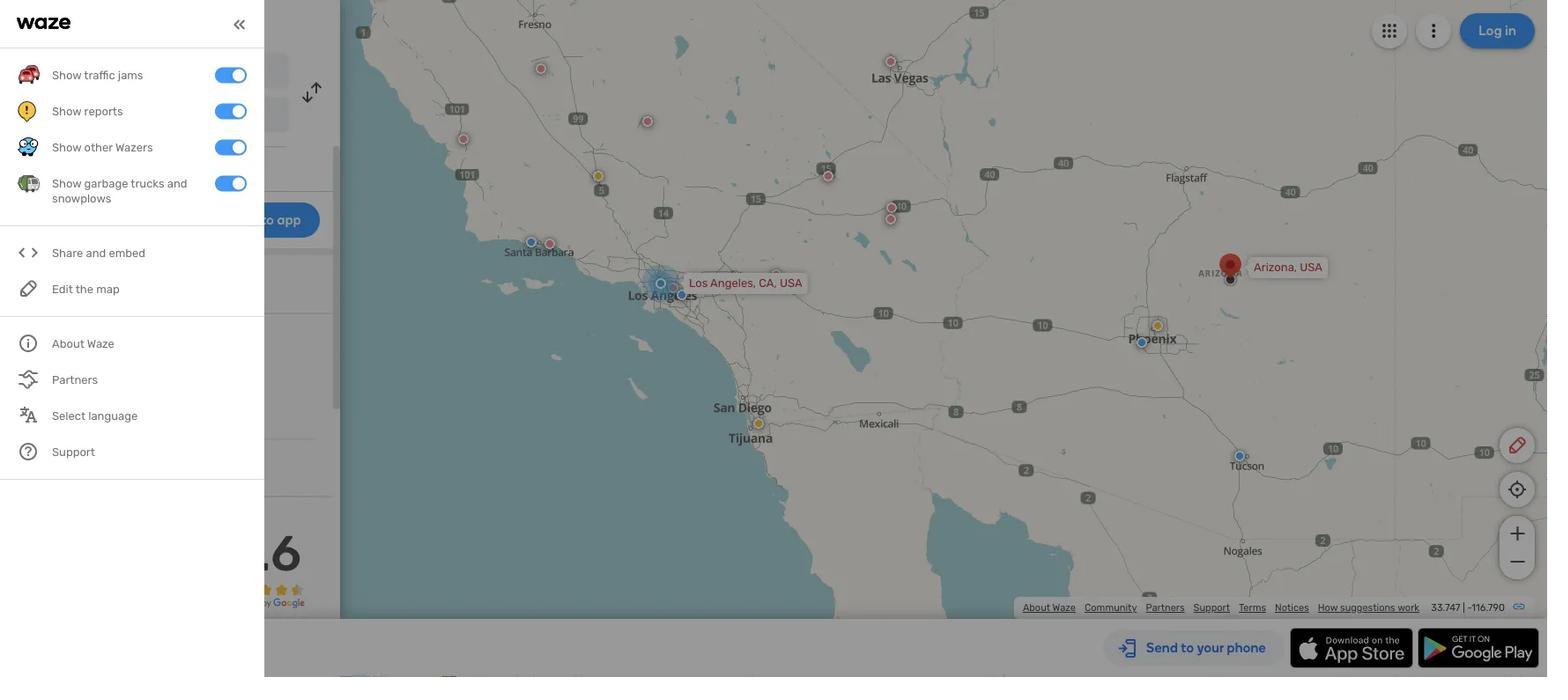 Task type: vqa. For each thing, say whether or not it's contained in the screenshot.
Community
yes



Task type: locate. For each thing, give the bounding box(es) containing it.
0 horizontal spatial ca,
[[18, 358, 37, 372]]

zoom in image
[[1506, 523, 1528, 545]]

community link
[[1085, 602, 1137, 614]]

angeles
[[87, 65, 133, 79], [52, 334, 121, 354]]

location image
[[18, 104, 39, 125]]

lacity.org/index.htm
[[53, 461, 169, 475]]

1 vertical spatial ca,
[[759, 277, 777, 290]]

partners
[[1146, 602, 1185, 614]]

usa
[[159, 66, 180, 78], [114, 110, 135, 122], [1300, 261, 1323, 274], [780, 277, 803, 290], [40, 358, 65, 372]]

notices
[[1275, 602, 1309, 614]]

ca,
[[140, 66, 156, 78], [759, 277, 777, 290], [18, 358, 37, 372]]

waze
[[1053, 602, 1076, 614]]

share and embed link
[[18, 235, 247, 271]]

los angeles ca, usa
[[64, 65, 180, 79], [18, 334, 121, 372]]

code image
[[18, 242, 40, 264]]

ca, right angeles,
[[759, 277, 777, 290]]

driving
[[105, 14, 158, 33]]

about waze link
[[1023, 602, 1076, 614]]

2 vertical spatial ca,
[[18, 358, 37, 372]]

1 horizontal spatial ca,
[[140, 66, 156, 78]]

angeles up arizona usa
[[87, 65, 133, 79]]

about
[[1023, 602, 1050, 614]]

los angeles ca, usa down driving
[[64, 65, 180, 79]]

|
[[1463, 602, 1465, 614]]

0 vertical spatial los
[[64, 65, 85, 79]]

community
[[1085, 602, 1137, 614]]

los down starting point button
[[18, 334, 48, 354]]

starting point
[[18, 285, 95, 300]]

arizona
[[64, 109, 108, 123]]

how suggestions work link
[[1318, 602, 1420, 614]]

about waze community partners support terms notices how suggestions work
[[1023, 602, 1420, 614]]

angeles down point
[[52, 334, 121, 354]]

zoom out image
[[1506, 552, 1528, 573]]

arizona, usa
[[1254, 261, 1323, 274]]

usa right arizona,
[[1300, 261, 1323, 274]]

los
[[64, 65, 85, 79], [689, 277, 708, 290], [18, 334, 48, 354]]

4.6
[[226, 524, 301, 583]]

usa right arizona
[[114, 110, 135, 122]]

-
[[1468, 602, 1472, 614]]

33.747
[[1431, 602, 1461, 614]]

2 horizontal spatial los
[[689, 277, 708, 290]]

pencil image
[[1507, 435, 1528, 456]]

how
[[1318, 602, 1338, 614]]

terms link
[[1239, 602, 1266, 614]]

1 vertical spatial los
[[689, 277, 708, 290]]

ca, down starting point button
[[18, 358, 37, 372]]

starting point button
[[18, 285, 95, 313]]

0 vertical spatial ca,
[[140, 66, 156, 78]]

2 horizontal spatial ca,
[[759, 277, 777, 290]]

ca, down driving
[[140, 66, 156, 78]]

suggestions
[[1340, 602, 1396, 614]]

lacity.org/index.htm link
[[53, 461, 169, 475]]

los angeles ca, usa down starting point button
[[18, 334, 121, 372]]

support
[[1194, 602, 1230, 614]]

0 horizontal spatial los
[[18, 334, 48, 354]]

2 vertical spatial los
[[18, 334, 48, 354]]

los up arizona
[[64, 65, 85, 79]]

los left angeles,
[[689, 277, 708, 290]]

and
[[86, 246, 106, 260]]



Task type: describe. For each thing, give the bounding box(es) containing it.
current location image
[[18, 60, 39, 81]]

1 vertical spatial los angeles ca, usa
[[18, 334, 121, 372]]

partners link
[[1146, 602, 1185, 614]]

point
[[66, 285, 95, 300]]

terms
[[1239, 602, 1266, 614]]

arizona usa
[[64, 109, 135, 123]]

link image
[[1512, 600, 1526, 614]]

usa inside arizona usa
[[114, 110, 135, 122]]

directions
[[162, 14, 235, 33]]

angeles,
[[710, 277, 756, 290]]

clock image
[[13, 156, 34, 177]]

1 vertical spatial angeles
[[52, 334, 121, 354]]

starting
[[18, 285, 63, 300]]

share and embed
[[52, 246, 145, 260]]

usa down driving directions
[[159, 66, 180, 78]]

support link
[[1194, 602, 1230, 614]]

work
[[1398, 602, 1420, 614]]

33.747 | -116.790
[[1431, 602, 1505, 614]]

los angeles, ca, usa
[[689, 277, 803, 290]]

driving directions
[[105, 14, 235, 33]]

share
[[52, 246, 83, 260]]

arizona,
[[1254, 261, 1297, 274]]

1 horizontal spatial los
[[64, 65, 85, 79]]

usa right angeles,
[[780, 277, 803, 290]]

embed
[[109, 246, 145, 260]]

0 vertical spatial angeles
[[87, 65, 133, 79]]

0 vertical spatial los angeles ca, usa
[[64, 65, 180, 79]]

116.790
[[1472, 602, 1505, 614]]

computer image
[[18, 458, 39, 479]]

usa down starting point button
[[40, 358, 65, 372]]

notices link
[[1275, 602, 1309, 614]]



